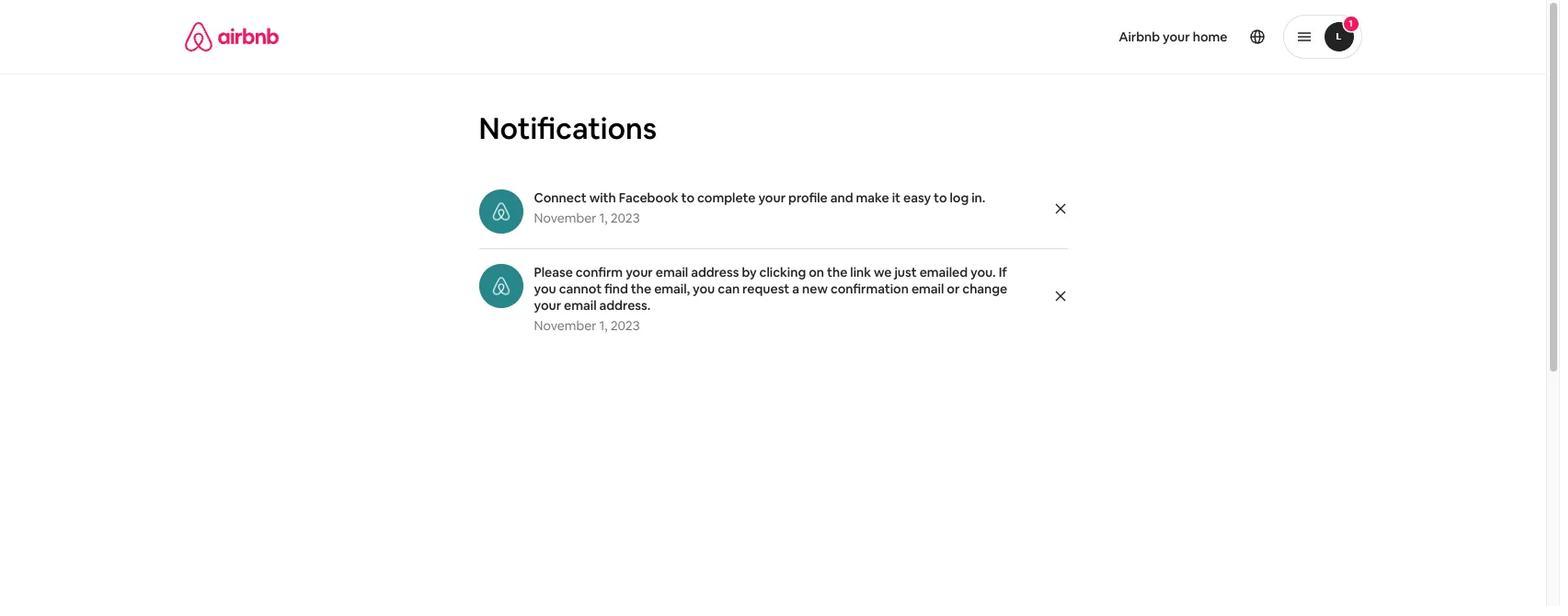 Task type: vqa. For each thing, say whether or not it's contained in the screenshot.
emailed
yes



Task type: locate. For each thing, give the bounding box(es) containing it.
2023
[[611, 210, 640, 226], [611, 318, 640, 334]]

to
[[682, 190, 695, 206], [934, 190, 948, 206]]

2023 inside please confirm your email address by clicking on the link we just emailed you. if you cannot find the email, you can request a new confirmation email or change your email address. november 1, 2023
[[611, 318, 640, 334]]

1 2023 from the top
[[611, 210, 640, 226]]

complete
[[698, 190, 756, 206]]

1,
[[600, 210, 608, 226], [600, 318, 608, 334]]

can
[[718, 281, 740, 297]]

please confirm your email address by clicking on the link we just emailed you. if you cannot find the email, you can request a new confirmation email or change your email address. november 1, 2023
[[534, 264, 1008, 334]]

you.
[[971, 264, 996, 281]]

1 horizontal spatial email
[[656, 264, 689, 281]]

email down confirm
[[564, 297, 597, 314]]

0 horizontal spatial to
[[682, 190, 695, 206]]

email
[[656, 264, 689, 281], [912, 281, 945, 297], [564, 297, 597, 314]]

your left home
[[1163, 29, 1191, 45]]

1 vertical spatial november
[[534, 318, 597, 334]]

2 1, from the top
[[600, 318, 608, 334]]

0 vertical spatial 2023
[[611, 210, 640, 226]]

november inside connect with facebook to complete your profile and make it easy to log in. november 1, 2023
[[534, 210, 597, 226]]

2 november from the top
[[534, 318, 597, 334]]

november inside please confirm your email address by clicking on the link we just emailed you. if you cannot find the email, you can request a new confirmation email or change your email address. november 1, 2023
[[534, 318, 597, 334]]

the right on
[[827, 264, 848, 281]]

your
[[1163, 29, 1191, 45], [759, 190, 786, 206], [626, 264, 653, 281], [534, 297, 562, 314]]

2 2023 from the top
[[611, 318, 640, 334]]

1 horizontal spatial the
[[827, 264, 848, 281]]

it
[[893, 190, 901, 206]]

1 vertical spatial 2023
[[611, 318, 640, 334]]

home
[[1193, 29, 1228, 45]]

email left address
[[656, 264, 689, 281]]

the right the "find" at the top of the page
[[631, 281, 652, 297]]

1, down address.
[[600, 318, 608, 334]]

2023 down "with"
[[611, 210, 640, 226]]

you
[[534, 281, 557, 297], [693, 281, 715, 297]]

you left cannot
[[534, 281, 557, 297]]

1 to from the left
[[682, 190, 695, 206]]

1, down "with"
[[600, 210, 608, 226]]

to left log
[[934, 190, 948, 206]]

clicking
[[760, 264, 806, 281]]

email left 'or'
[[912, 281, 945, 297]]

0 horizontal spatial you
[[534, 281, 557, 297]]

and
[[831, 190, 854, 206]]

the
[[827, 264, 848, 281], [631, 281, 652, 297]]

0 vertical spatial november
[[534, 210, 597, 226]]

2023 inside connect with facebook to complete your profile and make it easy to log in. november 1, 2023
[[611, 210, 640, 226]]

your inside connect with facebook to complete your profile and make it easy to log in. november 1, 2023
[[759, 190, 786, 206]]

airbnb your home link
[[1108, 17, 1239, 56]]

a
[[793, 281, 800, 297]]

log
[[950, 190, 969, 206]]

0 horizontal spatial email
[[564, 297, 597, 314]]

1 horizontal spatial you
[[693, 281, 715, 297]]

2 to from the left
[[934, 190, 948, 206]]

2 horizontal spatial email
[[912, 281, 945, 297]]

to left complete
[[682, 190, 695, 206]]

1
[[1350, 17, 1354, 29]]

november
[[534, 210, 597, 226], [534, 318, 597, 334]]

facebook
[[619, 190, 679, 206]]

1 1, from the top
[[600, 210, 608, 226]]

make
[[856, 190, 890, 206]]

1 november from the top
[[534, 210, 597, 226]]

november down cannot
[[534, 318, 597, 334]]

with
[[590, 190, 616, 206]]

email,
[[655, 281, 690, 297]]

november down the connect
[[534, 210, 597, 226]]

1 vertical spatial 1,
[[600, 318, 608, 334]]

1 button
[[1283, 15, 1363, 59]]

address.
[[600, 297, 651, 314]]

1 horizontal spatial to
[[934, 190, 948, 206]]

your left profile
[[759, 190, 786, 206]]

please
[[534, 264, 573, 281]]

2023 down address.
[[611, 318, 640, 334]]

0 vertical spatial 1,
[[600, 210, 608, 226]]

link
[[851, 264, 872, 281]]

profile element
[[796, 0, 1363, 74]]

you left 'can'
[[693, 281, 715, 297]]

find
[[605, 281, 629, 297]]



Task type: describe. For each thing, give the bounding box(es) containing it.
change
[[963, 281, 1008, 297]]

your up address.
[[626, 264, 653, 281]]

or
[[947, 281, 960, 297]]

emailed
[[920, 264, 968, 281]]

notifications
[[479, 110, 657, 147]]

new
[[803, 281, 828, 297]]

0 horizontal spatial the
[[631, 281, 652, 297]]

airbnb your home
[[1119, 29, 1228, 45]]

by
[[742, 264, 757, 281]]

cannot
[[559, 281, 602, 297]]

1, inside connect with facebook to complete your profile and make it easy to log in. november 1, 2023
[[600, 210, 608, 226]]

connect
[[534, 190, 587, 206]]

airbnb
[[1119, 29, 1161, 45]]

confirmation
[[831, 281, 909, 297]]

in.
[[972, 190, 986, 206]]

connect with facebook to complete your profile and make it easy to log in. november 1, 2023
[[534, 190, 986, 226]]

if
[[999, 264, 1008, 281]]

easy
[[904, 190, 932, 206]]

just
[[895, 264, 917, 281]]

request
[[743, 281, 790, 297]]

your down please
[[534, 297, 562, 314]]

your inside profile element
[[1163, 29, 1191, 45]]

address
[[691, 264, 739, 281]]

confirm
[[576, 264, 623, 281]]

on
[[809, 264, 825, 281]]

we
[[874, 264, 892, 281]]

profile
[[789, 190, 828, 206]]

1, inside please confirm your email address by clicking on the link we just emailed you. if you cannot find the email, you can request a new confirmation email or change your email address. november 1, 2023
[[600, 318, 608, 334]]

1 you from the left
[[534, 281, 557, 297]]

2 you from the left
[[693, 281, 715, 297]]



